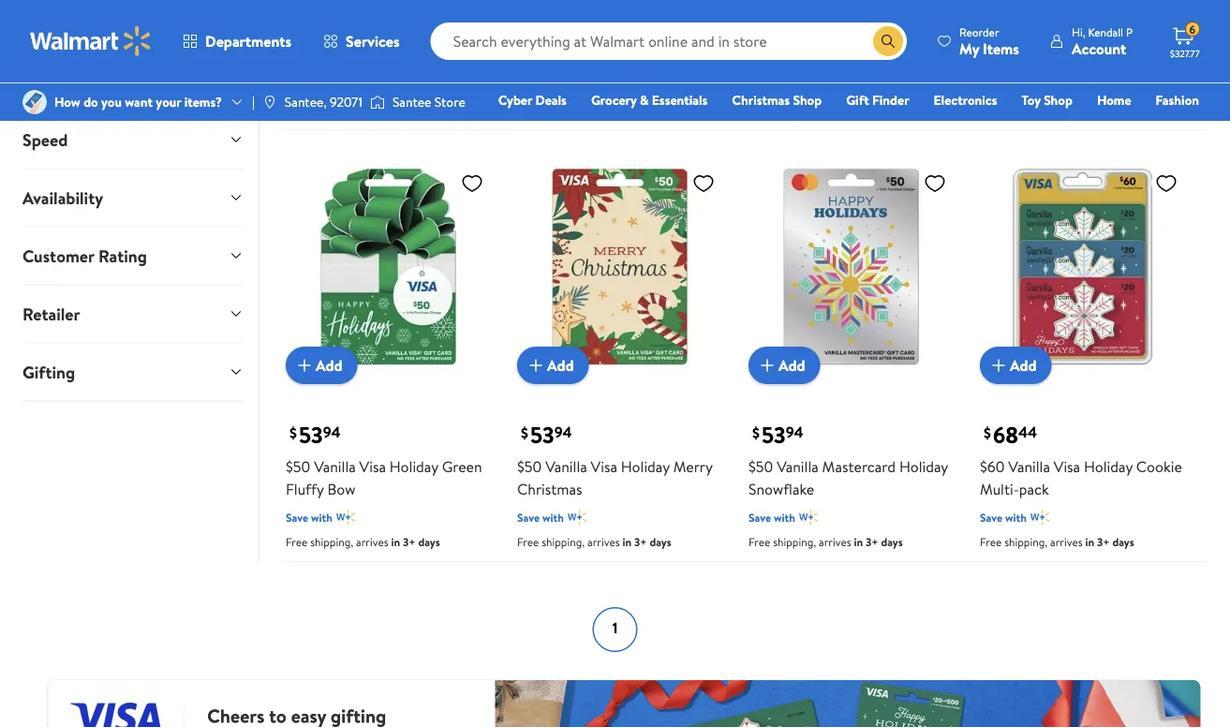Task type: describe. For each thing, give the bounding box(es) containing it.
how
[[54, 93, 80, 111]]

home link
[[1089, 90, 1140, 110]]

$50 inside the $50 vanilla mastercard holiday snowflake
[[749, 457, 774, 477]]

pack
[[1020, 479, 1050, 500]]

$50 vanilla visa holiday green fluffy bow
[[286, 457, 482, 500]]

free shipping, arrives in 3+ days for christmas
[[517, 534, 672, 550]]

auto link
[[923, 116, 968, 136]]

customer rating button
[[7, 228, 259, 285]]

one debit
[[1056, 117, 1120, 135]]

retailer button
[[7, 286, 259, 343]]

p
[[1127, 24, 1133, 40]]

0 horizontal spatial walmart plus image
[[336, 76, 355, 95]]

services
[[346, 31, 400, 52]]

services button
[[308, 19, 416, 64]]

visa for holidays
[[822, 1, 848, 22]]

walmart plus image for 68
[[1031, 508, 1050, 527]]

94 for christmas
[[555, 422, 572, 442]]

how do you want your items?
[[54, 93, 222, 111]]

walmart image
[[30, 26, 152, 56]]

$50 vanilla mastercard holiday snowflake
[[749, 457, 949, 500]]

shop for toy shop
[[1044, 91, 1073, 109]]

days down $50 vanilla visa holiday merry christmas
[[650, 534, 672, 550]]

$25 vanilla visa christmas bow gift card
[[517, 1, 717, 44]]

reorder my items
[[960, 24, 1020, 59]]

departments
[[205, 31, 292, 52]]

$ 53 94 for $50 vanilla visa holiday green fluffy bow
[[290, 419, 341, 450]]

departments button
[[167, 19, 308, 64]]

availability button
[[7, 169, 259, 227]]

walmart plus image for $50 vanilla mastercard holiday snowflake
[[799, 508, 818, 527]]

santee
[[393, 93, 432, 111]]

shipping, arrives today
[[286, 102, 396, 118]]

one debit link
[[1048, 116, 1128, 136]]

santee store
[[393, 93, 466, 111]]

retailer
[[22, 303, 80, 326]]

save with for $60 vanilla visa holiday cookie multi-pack
[[980, 510, 1027, 525]]

you
[[101, 93, 122, 111]]

happy
[[852, 1, 893, 22]]

|
[[252, 93, 255, 111]]

do
[[84, 93, 98, 111]]

with down snowy
[[1006, 54, 1027, 70]]

add to cart image for 68
[[988, 354, 1010, 377]]

electronics
[[934, 91, 998, 109]]

add button for $50 vanilla visa holiday merry christmas
[[517, 347, 589, 384]]

1 tab from the top
[[7, 0, 259, 52]]

in right toy
[[1063, 79, 1072, 95]]

add button for $50 vanilla mastercard holiday snowflake
[[749, 347, 821, 384]]

add to favorites list, $50 vanilla visa holiday merry christmas image
[[693, 172, 715, 195]]

free for $50 vanilla visa holiday merry christmas
[[517, 534, 539, 550]]

vanilla for $25 vanilla mastercard holiday snowy tree
[[1008, 1, 1050, 22]]

vanilla for $25 vanilla visa christmas bow gift card
[[545, 1, 586, 22]]

$ for $50 vanilla visa holiday green fluffy bow
[[290, 423, 297, 443]]

christmas shop link
[[724, 90, 831, 110]]

multi-
[[980, 479, 1020, 500]]

bow inside $50 vanilla visa holiday green fluffy bow
[[328, 479, 356, 500]]

Search search field
[[431, 22, 907, 60]]

retailer tab
[[7, 286, 259, 343]]

cyber deals link
[[490, 90, 575, 110]]

with up deals
[[543, 54, 564, 70]]

vanilla for $60 vanilla visa holiday cookie multi-pack
[[1009, 457, 1051, 477]]

availability
[[22, 186, 103, 210]]

availability tab
[[7, 169, 259, 227]]

save with up cyber deals link at the left of the page
[[517, 54, 564, 70]]

shipping, for $50 vanilla visa holiday merry christmas
[[542, 534, 585, 550]]

grocery & essentials link
[[583, 90, 716, 110]]

visa for green
[[360, 457, 386, 477]]

gift inside $25 vanilla visa christmas bow gift card
[[517, 24, 543, 44]]

$50 vanilla visa holiday merry christmas
[[517, 457, 713, 500]]

53 for $50 vanilla mastercard holiday snowflake
[[762, 419, 786, 450]]

days up the gift finder link
[[858, 56, 880, 72]]

in down $50 vanilla visa holiday green fluffy bow
[[391, 534, 400, 550]]

customer rating
[[22, 244, 147, 268]]

reorder
[[960, 24, 1000, 40]]

gifting button
[[7, 344, 259, 401]]

$25 vanilla visa gift box gift card
[[286, 1, 472, 44]]

shipping, for $50 vanilla mastercard holiday snowflake
[[774, 534, 817, 550]]

with down "fluffy"
[[311, 510, 333, 525]]

in down $25 vanilla visa happy holidays
[[831, 56, 840, 72]]

 image for santee store
[[370, 93, 385, 112]]

speed tab
[[7, 111, 259, 168]]

add to favorites list, $50 vanilla mastercard holiday snowflake image
[[924, 172, 947, 195]]

$25 for $25 vanilla mastercard holiday snowy tree
[[980, 1, 1004, 22]]

3+ down $50 vanilla visa holiday green fluffy bow
[[403, 534, 416, 550]]

customer rating tab
[[7, 228, 259, 285]]

shop for christmas shop
[[793, 91, 822, 109]]

fashion
[[1156, 91, 1200, 109]]

1 horizontal spatial walmart plus image
[[568, 53, 587, 71]]

&
[[640, 91, 649, 109]]

holiday for $50 vanilla visa holiday merry christmas
[[621, 457, 670, 477]]

snowy
[[980, 24, 1022, 44]]

gift finder
[[847, 91, 910, 109]]

your
[[156, 93, 181, 111]]

add to cart image
[[756, 354, 779, 377]]

christmas shop
[[732, 91, 822, 109]]

fashion link
[[1148, 90, 1208, 110]]

speed
[[22, 128, 68, 152]]

$50 vanilla visa holiday green fluffy bow image
[[286, 164, 491, 369]]

$ 53 94 for $50 vanilla mastercard holiday snowflake
[[753, 419, 804, 450]]

essentials
[[652, 91, 708, 109]]

christmas inside christmas shop link
[[732, 91, 790, 109]]

$ for $60 vanilla visa holiday cookie multi-pack
[[984, 423, 992, 443]]

shipping, arrives in 3+ days
[[517, 79, 649, 95]]

$25 vanilla mastercard holiday snowy tree
[[980, 1, 1179, 44]]

walmart plus image for 53
[[336, 508, 355, 527]]

today
[[368, 102, 396, 118]]

tree
[[1026, 24, 1053, 44]]

vanilla for $25 vanilla visa gift box gift card
[[313, 1, 355, 22]]

Walmart Site-Wide search field
[[431, 22, 907, 60]]

speed button
[[7, 111, 259, 168]]

box
[[418, 1, 443, 22]]

bow inside $25 vanilla visa christmas bow gift card
[[689, 1, 717, 22]]

hi, kendall p account
[[1072, 24, 1133, 59]]

add for $50 vanilla mastercard holiday snowflake
[[779, 355, 806, 376]]

1 add button from the left
[[286, 347, 358, 384]]

with down $50 vanilla visa holiday merry christmas
[[543, 510, 564, 525]]

holiday for $50 vanilla mastercard holiday snowflake
[[900, 457, 949, 477]]

shipping, for $60 vanilla visa holiday cookie multi-pack
[[1005, 534, 1048, 550]]

free for $50 vanilla mastercard holiday snowflake
[[749, 534, 771, 550]]

$ for $50 vanilla visa holiday merry christmas
[[521, 423, 529, 443]]

holiday for $50 vanilla visa holiday green fluffy bow
[[390, 457, 439, 477]]

3+ right toy shop
[[1074, 79, 1087, 95]]

rating
[[98, 244, 147, 268]]

walmart+
[[1144, 117, 1200, 135]]

snowflake
[[749, 479, 815, 500]]

save with shipping, arrives in 3+ days for visa
[[749, 31, 880, 72]]

$ 53 94 for $50 vanilla visa holiday merry christmas
[[521, 419, 572, 450]]

toy
[[1022, 91, 1041, 109]]

holiday for $25 vanilla mastercard holiday snowy tree
[[1130, 1, 1179, 22]]

in left &
[[600, 79, 609, 95]]

$25 for $25 vanilla visa christmas bow gift card
[[517, 1, 541, 22]]

days left essentials
[[627, 79, 649, 95]]

cookie
[[1137, 457, 1183, 477]]

search icon image
[[881, 34, 896, 49]]

add for $50 vanilla visa holiday merry christmas
[[547, 355, 574, 376]]

gifting
[[22, 361, 75, 384]]



Task type: locate. For each thing, give the bounding box(es) containing it.
holiday left cookie
[[1084, 457, 1133, 477]]

walmart plus image for $50 vanilla visa holiday merry christmas
[[568, 508, 587, 527]]

1
[[613, 617, 618, 638]]

card inside $25 vanilla visa gift box gift card
[[286, 24, 317, 44]]

auto
[[932, 117, 960, 135]]

in down the $50 vanilla mastercard holiday snowflake
[[854, 534, 863, 550]]

shipping, down pack
[[1005, 534, 1048, 550]]

walmart plus image down "snowflake"
[[799, 508, 818, 527]]

gift inside the gift finder link
[[847, 91, 870, 109]]

free shipping, arrives in 3+ days down pack
[[980, 534, 1135, 550]]

 image right 92071
[[370, 93, 385, 112]]

holiday inside $25 vanilla mastercard holiday snowy tree
[[1130, 1, 1179, 22]]

0 vertical spatial mastercard
[[1053, 1, 1127, 22]]

3 $ from the left
[[753, 423, 760, 443]]

2 add to cart image from the left
[[525, 354, 547, 377]]

92071
[[330, 93, 363, 111]]

53 for $50 vanilla visa holiday merry christmas
[[530, 419, 555, 450]]

2 add from the left
[[547, 355, 574, 376]]

53 up "snowflake"
[[762, 419, 786, 450]]

vanilla for $25 vanilla visa happy holidays
[[776, 1, 818, 22]]

free for $60 vanilla visa holiday cookie multi-pack
[[980, 534, 1002, 550]]

gift up cyber deals link at the left of the page
[[517, 24, 543, 44]]

0 horizontal spatial bow
[[328, 479, 356, 500]]

walmart plus image
[[336, 76, 355, 95], [568, 508, 587, 527], [799, 508, 818, 527]]

$25 up departments
[[286, 1, 310, 22]]

1 horizontal spatial $50
[[517, 457, 542, 477]]

bow up walmart site-wide search box
[[689, 1, 717, 22]]

grocery
[[591, 91, 637, 109]]

walmart plus image
[[568, 53, 587, 71], [336, 508, 355, 527], [1031, 508, 1050, 527]]

1 53 from the left
[[299, 419, 323, 450]]

holiday left the merry
[[621, 457, 670, 477]]

free shipping, arrives in 3+ days down $50 vanilla visa holiday green fluffy bow
[[286, 534, 440, 550]]

add to favorites list, $50 vanilla visa holiday green fluffy bow image
[[461, 172, 484, 195]]

$50 inside $50 vanilla visa holiday green fluffy bow
[[286, 457, 311, 477]]

1 horizontal spatial 94
[[555, 422, 572, 442]]

1 horizontal spatial 53
[[530, 419, 555, 450]]

6
[[1190, 21, 1196, 37]]

0 horizontal spatial  image
[[262, 95, 277, 110]]

1 vertical spatial mastercard
[[823, 457, 896, 477]]

$ for $50 vanilla mastercard holiday snowflake
[[753, 423, 760, 443]]

fashion auto
[[932, 91, 1200, 135]]

cyber deals
[[498, 91, 567, 109]]

2 $25 from the left
[[517, 1, 541, 22]]

hi,
[[1072, 24, 1086, 40]]

1 horizontal spatial mastercard
[[1053, 1, 1127, 22]]

vanilla
[[313, 1, 355, 22], [545, 1, 586, 22], [776, 1, 818, 22], [1008, 1, 1050, 22], [314, 457, 356, 477], [546, 457, 588, 477], [777, 457, 819, 477], [1009, 457, 1051, 477]]

0 vertical spatial tab
[[7, 0, 259, 52]]

with down "multi-"
[[1006, 510, 1027, 525]]

free
[[286, 534, 308, 550], [517, 534, 539, 550], [749, 534, 771, 550], [980, 534, 1002, 550]]

in down '$60 vanilla visa holiday cookie multi-pack' at the bottom right of page
[[1086, 534, 1095, 550]]

walmart plus image down $50 vanilla visa holiday merry christmas
[[568, 508, 587, 527]]

1 $25 from the left
[[286, 1, 310, 22]]

mastercard inside $25 vanilla mastercard holiday snowy tree
[[1053, 1, 1127, 22]]

card up santee,
[[286, 24, 317, 44]]

2 shop from the left
[[1044, 91, 1073, 109]]

0 vertical spatial christmas
[[620, 1, 685, 22]]

holiday inside $50 vanilla visa holiday green fluffy bow
[[390, 457, 439, 477]]

2 horizontal spatial 53
[[762, 419, 786, 450]]

with up christmas shop link
[[774, 31, 796, 47]]

4 free shipping, arrives in 3+ days from the left
[[980, 534, 1135, 550]]

$ 53 94 up $50 vanilla visa holiday merry christmas
[[521, 419, 572, 450]]

merry
[[674, 457, 713, 477]]

gifting tab
[[7, 344, 259, 401]]

0 horizontal spatial add to cart image
[[293, 354, 316, 377]]

mastercard for snowflake
[[823, 457, 896, 477]]

grocery & essentials
[[591, 91, 708, 109]]

cyber
[[498, 91, 533, 109]]

add to cart image for 53
[[525, 354, 547, 377]]

vanilla inside $25 vanilla visa christmas bow gift card
[[545, 1, 586, 22]]

1 free from the left
[[286, 534, 308, 550]]

shipping, down $50 vanilla visa holiday merry christmas
[[542, 534, 585, 550]]

0 vertical spatial bow
[[689, 1, 717, 22]]

walmart plus image down $50 vanilla visa holiday green fluffy bow
[[336, 508, 355, 527]]

4 add from the left
[[1010, 355, 1037, 376]]

holiday left green
[[390, 457, 439, 477]]

3 53 from the left
[[762, 419, 786, 450]]

add to cart image
[[293, 354, 316, 377], [525, 354, 547, 377], [988, 354, 1010, 377]]

$
[[290, 423, 297, 443], [521, 423, 529, 443], [753, 423, 760, 443], [984, 423, 992, 443]]

1 shipping, from the left
[[310, 534, 353, 550]]

1 horizontal spatial card
[[547, 24, 578, 44]]

1 $ 53 94 from the left
[[290, 419, 341, 450]]

$25 inside $25 vanilla mastercard holiday snowy tree
[[980, 1, 1004, 22]]

3 free shipping, arrives in 3+ days from the left
[[749, 534, 903, 550]]

account
[[1072, 38, 1127, 59]]

2 horizontal spatial add to cart image
[[988, 354, 1010, 377]]

2 horizontal spatial walmart plus image
[[799, 508, 818, 527]]

$50 up "fluffy"
[[286, 457, 311, 477]]

save with shipping, arrives in 3+ days down tree
[[980, 54, 1112, 95]]

mastercard for snowy
[[1053, 1, 1127, 22]]

94 up "fluffy"
[[323, 422, 341, 442]]

0 horizontal spatial mastercard
[[823, 457, 896, 477]]

$50 vanilla mastercard holiday snowflake image
[[749, 164, 954, 369]]

shop left the gift finder link
[[793, 91, 822, 109]]

visa for merry
[[591, 457, 618, 477]]

save with down "fluffy"
[[286, 510, 333, 525]]

1 horizontal spatial save with shipping, arrives in 3+ days
[[980, 54, 1112, 95]]

$ 53 94
[[290, 419, 341, 450], [521, 419, 572, 450], [753, 419, 804, 450]]

walmart plus image up shipping, arrives in 3+ days
[[568, 53, 587, 71]]

gift finder link
[[838, 90, 918, 110]]

1 $50 from the left
[[286, 457, 311, 477]]

vanilla for $50 vanilla mastercard holiday snowflake
[[777, 457, 819, 477]]

3 $ 53 94 from the left
[[753, 419, 804, 450]]

$ 68 44
[[984, 419, 1038, 450]]

1 card from the left
[[286, 24, 317, 44]]

vanilla inside '$60 vanilla visa holiday cookie multi-pack'
[[1009, 457, 1051, 477]]

$60 vanilla visa holiday cookie multi-pack image
[[980, 164, 1186, 369]]

visa inside $50 vanilla visa holiday merry christmas
[[591, 457, 618, 477]]

days down account
[[1090, 79, 1112, 95]]

$25 up christmas shop link
[[749, 1, 773, 22]]

save with
[[517, 54, 564, 70], [286, 77, 333, 93], [286, 510, 333, 525], [517, 510, 564, 525], [749, 510, 796, 525], [980, 510, 1027, 525]]

items?
[[184, 93, 222, 111]]

$25 inside $25 vanilla visa christmas bow gift card
[[517, 1, 541, 22]]

3+
[[843, 56, 856, 72], [611, 79, 624, 95], [1074, 79, 1087, 95], [403, 534, 416, 550], [635, 534, 647, 550], [866, 534, 879, 550], [1098, 534, 1110, 550]]

add button for $60 vanilla visa holiday cookie multi-pack
[[980, 347, 1052, 384]]

holiday inside $50 vanilla visa holiday merry christmas
[[621, 457, 670, 477]]

mastercard inside the $50 vanilla mastercard holiday snowflake
[[823, 457, 896, 477]]

1 94 from the left
[[323, 422, 341, 442]]

3 add from the left
[[779, 355, 806, 376]]

days down $50 vanilla visa holiday green fluffy bow
[[418, 534, 440, 550]]

customer
[[22, 244, 94, 268]]

2 horizontal spatial $50
[[749, 457, 774, 477]]

 image right |
[[262, 95, 277, 110]]

save with up shipping, arrives today
[[286, 77, 333, 93]]

3 add button from the left
[[749, 347, 821, 384]]

my
[[960, 38, 980, 59]]

$25
[[286, 1, 310, 22], [517, 1, 541, 22], [749, 1, 773, 22], [980, 1, 1004, 22]]

free shipping, arrives in 3+ days down the $50 vanilla mastercard holiday snowflake
[[749, 534, 903, 550]]

2 vertical spatial christmas
[[517, 479, 583, 500]]

3 add to cart image from the left
[[988, 354, 1010, 377]]

vanilla inside $25 vanilla visa gift box gift card
[[313, 1, 355, 22]]

registry
[[984, 117, 1032, 135]]

1 horizontal spatial  image
[[370, 93, 385, 112]]

2 $ 53 94 from the left
[[521, 419, 572, 450]]

3+ down the $50 vanilla mastercard holiday snowflake
[[866, 534, 879, 550]]

save with shipping, arrives in 3+ days for mastercard
[[980, 54, 1112, 95]]

shipping,
[[310, 534, 353, 550], [542, 534, 585, 550], [774, 534, 817, 550], [1005, 534, 1048, 550]]

53 up "fluffy"
[[299, 419, 323, 450]]

4 $ from the left
[[984, 423, 992, 443]]

1 add to cart image from the left
[[293, 354, 316, 377]]

$ 53 94 up "snowflake"
[[753, 419, 804, 450]]

2 tab from the top
[[7, 53, 259, 110]]

gift left the "finder"
[[847, 91, 870, 109]]

card up shipping, arrives in 3+ days
[[547, 24, 578, 44]]

3 94 from the left
[[786, 422, 804, 442]]

4 shipping, from the left
[[1005, 534, 1048, 550]]

1 link
[[593, 607, 638, 652]]

 image for santee, 92071
[[262, 95, 277, 110]]

visa for cookie
[[1054, 457, 1081, 477]]

$25 for $25 vanilla visa gift box gift card
[[286, 1, 310, 22]]

1 vertical spatial tab
[[7, 53, 259, 110]]

3 $25 from the left
[[749, 1, 773, 22]]

shipping, down "fluffy"
[[310, 534, 353, 550]]

0 horizontal spatial 53
[[299, 419, 323, 450]]

store
[[435, 93, 466, 111]]

1 $ from the left
[[290, 423, 297, 443]]

days down '$60 vanilla visa holiday cookie multi-pack' at the bottom right of page
[[1113, 534, 1135, 550]]

$25 inside $25 vanilla visa gift box gift card
[[286, 1, 310, 22]]

2 horizontal spatial walmart plus image
[[1031, 508, 1050, 527]]

fluffy
[[286, 479, 324, 500]]

2 free shipping, arrives in 3+ days from the left
[[517, 534, 672, 550]]

vanilla inside the $50 vanilla mastercard holiday snowflake
[[777, 457, 819, 477]]

$25 up cyber deals
[[517, 1, 541, 22]]

$50 right green
[[517, 457, 542, 477]]

2 $50 from the left
[[517, 457, 542, 477]]

4 free from the left
[[980, 534, 1002, 550]]

holiday left "$60"
[[900, 457, 949, 477]]

add to favorites list, $60 vanilla visa holiday cookie multi-pack image
[[1156, 172, 1178, 195]]

holiday inside the $50 vanilla mastercard holiday snowflake
[[900, 457, 949, 477]]

with up shipping, arrives today
[[311, 77, 333, 93]]

2 horizontal spatial christmas
[[732, 91, 790, 109]]

3 free from the left
[[749, 534, 771, 550]]

$ inside $ 68 44
[[984, 423, 992, 443]]

3+ down $50 vanilla visa holiday merry christmas
[[635, 534, 647, 550]]

card inside $25 vanilla visa christmas bow gift card
[[547, 24, 578, 44]]

save with down "snowflake"
[[749, 510, 796, 525]]

card for $25 vanilla visa christmas bow gift card
[[547, 24, 578, 44]]

shipping, down "snowflake"
[[774, 534, 817, 550]]

3 shipping, from the left
[[774, 534, 817, 550]]

3+ left &
[[611, 79, 624, 95]]

shipping, for $50 vanilla visa holiday green fluffy bow
[[310, 534, 353, 550]]

save with shipping, arrives in 3+ days down $25 vanilla visa happy holidays
[[749, 31, 880, 72]]

add button
[[286, 347, 358, 384], [517, 347, 589, 384], [749, 347, 821, 384], [980, 347, 1052, 384]]

kendall
[[1089, 24, 1124, 40]]

visa inside $25 vanilla visa gift box gift card
[[359, 1, 385, 22]]

home
[[1098, 91, 1132, 109]]

$50 for christmas
[[517, 457, 542, 477]]

44
[[1019, 422, 1038, 442]]

2 53 from the left
[[530, 419, 555, 450]]

save with for $50 vanilla visa holiday green fluffy bow
[[286, 510, 333, 525]]

1 horizontal spatial walmart plus image
[[568, 508, 587, 527]]

1 horizontal spatial $ 53 94
[[521, 419, 572, 450]]

$50 for fluffy
[[286, 457, 311, 477]]

0 horizontal spatial christmas
[[517, 479, 583, 500]]

tab
[[7, 0, 259, 52], [7, 53, 259, 110]]

visa inside $25 vanilla visa christmas bow gift card
[[590, 1, 617, 22]]

with down "snowflake"
[[774, 510, 796, 525]]

save with down "multi-"
[[980, 510, 1027, 525]]

shipping,
[[749, 56, 793, 72], [517, 79, 562, 95], [980, 79, 1025, 95], [286, 102, 330, 118]]

3+ down '$60 vanilla visa holiday cookie multi-pack' at the bottom right of page
[[1098, 534, 1110, 550]]

days down the $50 vanilla mastercard holiday snowflake
[[881, 534, 903, 550]]

4 add button from the left
[[980, 347, 1052, 384]]

add
[[316, 355, 343, 376], [547, 355, 574, 376], [779, 355, 806, 376], [1010, 355, 1037, 376]]

one
[[1056, 117, 1084, 135]]

want
[[125, 93, 153, 111]]

0 horizontal spatial save with shipping, arrives in 3+ days
[[749, 31, 880, 72]]

christmas inside $25 vanilla visa christmas bow gift card
[[620, 1, 685, 22]]

green
[[442, 457, 482, 477]]

94 up $50 vanilla visa holiday merry christmas
[[555, 422, 572, 442]]

1 vertical spatial christmas
[[732, 91, 790, 109]]

2 horizontal spatial 94
[[786, 422, 804, 442]]

0 horizontal spatial $ 53 94
[[290, 419, 341, 450]]

0 horizontal spatial walmart plus image
[[336, 508, 355, 527]]

1 horizontal spatial shop
[[1044, 91, 1073, 109]]

$50 inside $50 vanilla visa holiday merry christmas
[[517, 457, 542, 477]]

$25 for $25 vanilla visa happy holidays
[[749, 1, 773, 22]]

shop right toy
[[1044, 91, 1073, 109]]

371
[[346, 53, 361, 69]]

mastercard
[[1053, 1, 1127, 22], [823, 457, 896, 477]]

registry link
[[976, 116, 1040, 136]]

68
[[994, 419, 1019, 450]]

$60 vanilla visa holiday cookie multi-pack
[[980, 457, 1183, 500]]

in
[[831, 56, 840, 72], [600, 79, 609, 95], [1063, 79, 1072, 95], [391, 534, 400, 550], [623, 534, 632, 550], [854, 534, 863, 550], [1086, 534, 1095, 550]]

2 shipping, from the left
[[542, 534, 585, 550]]

gift left the box
[[389, 1, 414, 22]]

1 free shipping, arrives in 3+ days from the left
[[286, 534, 440, 550]]

debit
[[1087, 117, 1120, 135]]

2 $ from the left
[[521, 423, 529, 443]]

53 up $50 vanilla visa holiday merry christmas
[[530, 419, 555, 450]]

1 add from the left
[[316, 355, 343, 376]]

items
[[983, 38, 1020, 59]]

$60
[[980, 457, 1005, 477]]

deals
[[536, 91, 567, 109]]

3+ up the gift finder link
[[843, 56, 856, 72]]

0 horizontal spatial $50
[[286, 457, 311, 477]]

1 horizontal spatial christmas
[[620, 1, 685, 22]]

free for $50 vanilla visa holiday green fluffy bow
[[286, 534, 308, 550]]

94 up "snowflake"
[[786, 422, 804, 442]]

toy shop
[[1022, 91, 1073, 109]]

gift right the box
[[446, 1, 472, 22]]

1 shop from the left
[[793, 91, 822, 109]]

94 for fluffy
[[323, 422, 341, 442]]

visa for box
[[359, 1, 385, 22]]

save with for $50 vanilla visa holiday merry christmas
[[517, 510, 564, 525]]

0 horizontal spatial shop
[[793, 91, 822, 109]]

walmart plus image down pack
[[1031, 508, 1050, 527]]

holiday up p
[[1130, 1, 1179, 22]]

in down $50 vanilla visa holiday merry christmas
[[623, 534, 632, 550]]

visa for bow
[[590, 1, 617, 22]]

christmas inside $50 vanilla visa holiday merry christmas
[[517, 479, 583, 500]]

$327.77
[[1171, 47, 1200, 60]]

visa inside $50 vanilla visa holiday green fluffy bow
[[360, 457, 386, 477]]

gift
[[389, 1, 414, 22], [446, 1, 472, 22], [517, 24, 543, 44], [847, 91, 870, 109]]

free shipping, arrives in 3+ days for multi-
[[980, 534, 1135, 550]]

free shipping, arrives in 3+ days down $50 vanilla visa holiday merry christmas
[[517, 534, 672, 550]]

vanilla inside $50 vanilla visa holiday green fluffy bow
[[314, 457, 356, 477]]

holiday for $60 vanilla visa holiday cookie multi-pack
[[1084, 457, 1133, 477]]

santee,
[[285, 93, 327, 111]]

with
[[774, 31, 796, 47], [543, 54, 564, 70], [1006, 54, 1027, 70], [311, 77, 333, 93], [311, 510, 333, 525], [543, 510, 564, 525], [774, 510, 796, 525], [1006, 510, 1027, 525]]

arrives
[[796, 56, 828, 72], [564, 79, 597, 95], [1028, 79, 1060, 95], [333, 102, 365, 118], [356, 534, 389, 550], [588, 534, 620, 550], [819, 534, 852, 550], [1051, 534, 1083, 550]]

53
[[299, 419, 323, 450], [530, 419, 555, 450], [762, 419, 786, 450]]

days
[[858, 56, 880, 72], [627, 79, 649, 95], [1090, 79, 1112, 95], [418, 534, 440, 550], [650, 534, 672, 550], [881, 534, 903, 550], [1113, 534, 1135, 550]]

vanilla inside $50 vanilla visa holiday merry christmas
[[546, 457, 588, 477]]

 image
[[370, 93, 385, 112], [262, 95, 277, 110]]

$25 up reorder
[[980, 1, 1004, 22]]

1 vertical spatial bow
[[328, 479, 356, 500]]

electronics link
[[926, 90, 1006, 110]]

free shipping, arrives in 3+ days for fluffy
[[286, 534, 440, 550]]

vanilla for $50 vanilla visa holiday merry christmas
[[546, 457, 588, 477]]

0 horizontal spatial 94
[[323, 422, 341, 442]]

0 horizontal spatial card
[[286, 24, 317, 44]]

santee, 92071
[[285, 93, 363, 111]]

toy shop link
[[1014, 90, 1082, 110]]

visa inside '$60 vanilla visa holiday cookie multi-pack'
[[1054, 457, 1081, 477]]

vanilla inside $25 vanilla mastercard holiday snowy tree
[[1008, 1, 1050, 22]]

3 $50 from the left
[[749, 457, 774, 477]]

$ 53 94 up "fluffy"
[[290, 419, 341, 450]]

1 horizontal spatial bow
[[689, 1, 717, 22]]

add for $60 vanilla visa holiday cookie multi-pack
[[1010, 355, 1037, 376]]

walmart plus image up shipping, arrives today
[[336, 76, 355, 95]]

$50
[[286, 457, 311, 477], [517, 457, 542, 477], [749, 457, 774, 477]]

save with down $50 vanilla visa holiday merry christmas
[[517, 510, 564, 525]]

2 94 from the left
[[555, 422, 572, 442]]

$50 vanilla visa holiday merry christmas image
[[517, 164, 723, 369]]

 image
[[22, 90, 47, 114]]

bow right "fluffy"
[[328, 479, 356, 500]]

holiday inside '$60 vanilla visa holiday cookie multi-pack'
[[1084, 457, 1133, 477]]

2 horizontal spatial $ 53 94
[[753, 419, 804, 450]]

$50 up "snowflake"
[[749, 457, 774, 477]]

holidays
[[897, 1, 952, 22]]

walmart+ link
[[1135, 116, 1208, 136]]

53 for $50 vanilla visa holiday green fluffy bow
[[299, 419, 323, 450]]

2 card from the left
[[547, 24, 578, 44]]

save with for $50 vanilla mastercard holiday snowflake
[[749, 510, 796, 525]]

card for $25 vanilla visa gift box gift card
[[286, 24, 317, 44]]

2 free from the left
[[517, 534, 539, 550]]

1 horizontal spatial add to cart image
[[525, 354, 547, 377]]

save
[[749, 31, 771, 47], [517, 54, 540, 70], [980, 54, 1003, 70], [286, 77, 308, 93], [286, 510, 308, 525], [517, 510, 540, 525], [749, 510, 771, 525], [980, 510, 1003, 525]]

2 add button from the left
[[517, 347, 589, 384]]

finder
[[873, 91, 910, 109]]

4 $25 from the left
[[980, 1, 1004, 22]]

vanilla for $50 vanilla visa holiday green fluffy bow
[[314, 457, 356, 477]]



Task type: vqa. For each thing, say whether or not it's contained in the screenshot.
94 related to Christmas
yes



